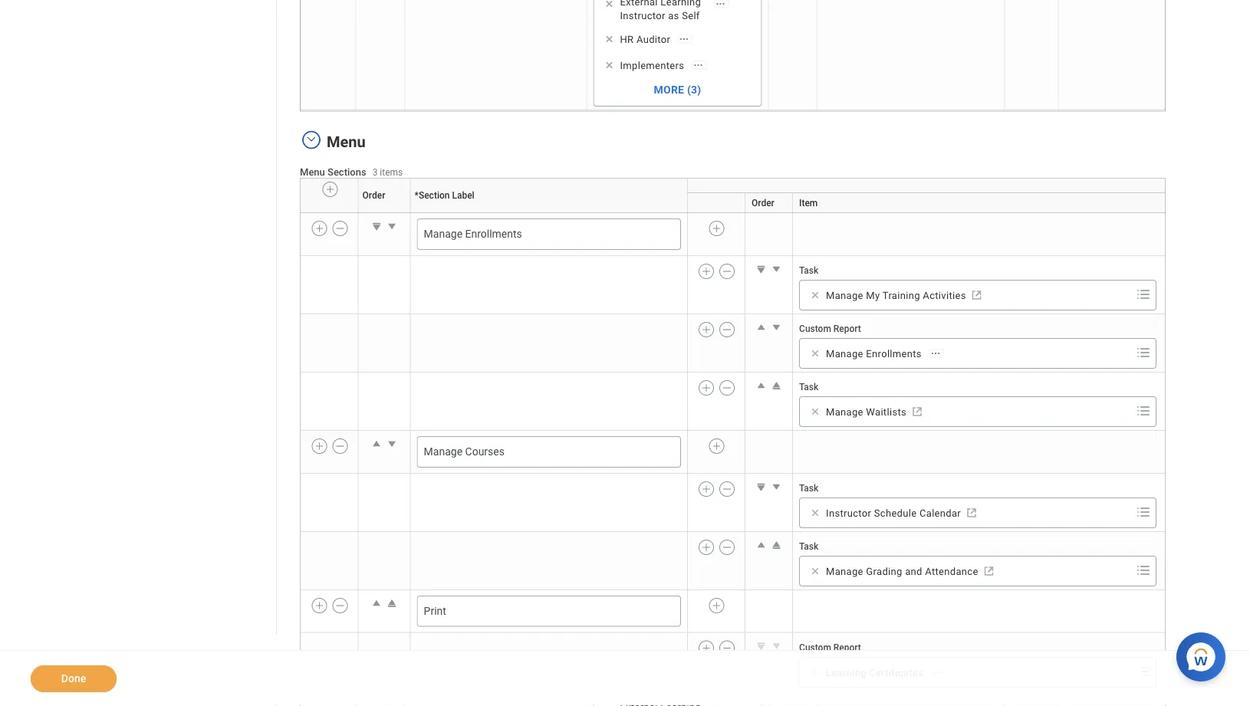 Task type: vqa. For each thing, say whether or not it's contained in the screenshot.
first minus icon from the bottom of the Menu group
yes



Task type: describe. For each thing, give the bounding box(es) containing it.
minus image for manage waitlists
[[722, 382, 733, 395]]

instructor schedule calendar
[[826, 508, 961, 519]]

item
[[799, 198, 818, 209]]

manage for "manage enrollments" element
[[826, 348, 864, 360]]

more (3)
[[654, 84, 702, 97]]

related actions image for external learning instructor as self
[[715, 0, 726, 10]]

0 horizontal spatial order
[[363, 191, 385, 201]]

chevron down image
[[302, 134, 321, 145]]

hr auditor
[[620, 34, 671, 46]]

caret top image
[[769, 538, 784, 553]]

row element
[[301, 0, 1250, 111]]

ext link image for manage my training activities
[[969, 288, 985, 303]]

ext link image for manage waitlists
[[910, 405, 925, 420]]

activities
[[923, 290, 966, 301]]

manage enrollments for manage enrollments text box
[[424, 228, 522, 241]]

hr auditor, press delete to clear value. option
[[599, 31, 698, 49]]

implementers
[[620, 60, 685, 72]]

section
[[419, 191, 450, 201]]

1 horizontal spatial order
[[752, 198, 775, 209]]

Manage Enrollments text field
[[424, 228, 674, 242]]

manage enrollments for "manage enrollments" element
[[826, 348, 922, 360]]

custom for learning certificates
[[799, 643, 831, 654]]

learning inside external learning instructor as self
[[661, 0, 701, 8]]

grading
[[866, 566, 903, 578]]

minus image for instructor schedule calendar
[[722, 483, 733, 497]]

calendar
[[920, 508, 961, 519]]

task for instructor schedule calendar
[[799, 484, 819, 494]]

done button
[[31, 666, 117, 693]]

Manage Courses text field
[[424, 445, 674, 460]]

enrollments for manage enrollments text box
[[465, 228, 522, 241]]

and
[[905, 566, 923, 578]]

x small image for hr auditor
[[602, 32, 617, 48]]

custom report for learning certificates
[[799, 643, 861, 654]]

instructor schedule calendar, press delete to clear value, ctrl + enter opens in new window. option
[[805, 504, 983, 523]]

schedule
[[874, 508, 917, 519]]

enrollments for "manage enrollments" element
[[866, 348, 922, 360]]

*
[[415, 191, 419, 201]]

caret up image
[[754, 538, 769, 553]]

caret down image for task
[[769, 480, 784, 495]]

report for learning
[[834, 643, 861, 654]]

hr
[[620, 34, 634, 46]]

manage grading and attendance element
[[826, 565, 979, 579]]

report for manage
[[834, 324, 861, 335]]

instructor inside the menu group
[[826, 508, 872, 519]]

0 vertical spatial plus image
[[314, 222, 325, 236]]

sections
[[328, 167, 366, 178]]

caret bottom image for instructor schedule calendar
[[754, 480, 769, 495]]

menu group
[[300, 130, 1166, 692]]

menu for menu
[[327, 134, 366, 152]]

items selected list box
[[594, 0, 738, 101]]

self
[[682, 10, 700, 22]]

learning certificates
[[826, 667, 924, 679]]

learning certificates, press delete to clear value. option
[[805, 664, 951, 682]]

attendance
[[925, 566, 979, 578]]

manage waitlists
[[826, 407, 907, 418]]

done
[[61, 673, 86, 685]]

task for manage my training activities
[[799, 266, 819, 276]]

1 vertical spatial plus image
[[701, 323, 712, 337]]

ext link image for manage grading and attendance
[[982, 564, 997, 580]]

prompts image for manage enrollments
[[1135, 344, 1153, 362]]

auditor
[[637, 34, 671, 46]]

prompts image for manage grading and attendance
[[1135, 562, 1153, 580]]

x small image for learning certificates
[[808, 665, 823, 681]]

caret bottom image
[[754, 639, 769, 655]]

instructor schedule calendar element
[[826, 507, 961, 520]]

x small image for manage waitlists
[[808, 405, 823, 420]]

label
[[452, 191, 475, 201]]



Task type: locate. For each thing, give the bounding box(es) containing it.
3 task from the top
[[799, 484, 819, 494]]

learning inside option
[[826, 667, 867, 679]]

certificates
[[869, 667, 924, 679]]

1 vertical spatial manage enrollments
[[826, 348, 922, 360]]

0 horizontal spatial enrollments
[[465, 228, 522, 241]]

related actions image inside external learning instructor as self, press delete to clear value. option
[[715, 0, 726, 10]]

manage inside text box
[[424, 446, 463, 459]]

1 vertical spatial menu
[[300, 167, 325, 178]]

x small image for implementers
[[602, 58, 617, 74]]

related actions image for manage enrollments
[[930, 349, 941, 359]]

manage grading and attendance, press delete to clear value, ctrl + enter opens in new window. option
[[805, 563, 1000, 581]]

1 horizontal spatial related actions image
[[715, 0, 726, 10]]

print
[[424, 606, 446, 618]]

report up "manage enrollments" element
[[834, 324, 861, 335]]

x small image for instructor schedule calendar
[[808, 506, 823, 521]]

order
[[363, 191, 385, 201], [752, 198, 775, 209]]

instructor
[[620, 10, 666, 22], [826, 508, 872, 519]]

0 horizontal spatial instructor
[[620, 10, 666, 22]]

x small image for manage enrollments
[[808, 346, 823, 362]]

1 vertical spatial related actions image
[[693, 61, 704, 71]]

1 vertical spatial enrollments
[[866, 348, 922, 360]]

as
[[668, 10, 679, 22]]

caret bottom image for manage my training activities
[[754, 262, 769, 277]]

caret up image
[[754, 320, 769, 336], [754, 379, 769, 394], [369, 437, 384, 452], [369, 596, 384, 612]]

0 horizontal spatial caret top image
[[384, 596, 400, 612]]

custom report for manage enrollments
[[799, 324, 861, 335]]

enrollments down label
[[465, 228, 522, 241]]

1 vertical spatial custom
[[799, 643, 831, 654]]

manage waitlists element
[[826, 406, 907, 419]]

1 horizontal spatial instructor
[[826, 508, 872, 519]]

related actions image for learning certificates
[[932, 668, 943, 678]]

column header
[[688, 179, 1165, 193]]

manage
[[424, 228, 463, 241], [826, 290, 864, 301], [826, 348, 864, 360], [826, 407, 864, 418], [424, 446, 463, 459], [826, 566, 864, 578]]

ext link image for instructor schedule calendar
[[964, 506, 980, 521]]

instructor inside external learning instructor as self
[[620, 10, 666, 22]]

2 custom from the top
[[799, 643, 831, 654]]

column header inside the menu group
[[688, 179, 1165, 193]]

manage for manage my training activities 'element'
[[826, 290, 864, 301]]

report
[[834, 324, 861, 335], [834, 643, 861, 654]]

manage my training activities
[[826, 290, 966, 301]]

1 horizontal spatial learning
[[826, 667, 867, 679]]

0 horizontal spatial manage enrollments
[[424, 228, 522, 241]]

menu up sections
[[327, 134, 366, 152]]

* section label
[[415, 191, 475, 201]]

x small image for manage my training activities
[[808, 288, 823, 303]]

(3)
[[687, 84, 702, 97]]

1 vertical spatial custom report
[[799, 643, 861, 654]]

external
[[620, 0, 658, 8]]

0 vertical spatial related actions image
[[679, 34, 690, 45]]

caret top image
[[769, 379, 784, 394], [384, 596, 400, 612]]

1 vertical spatial caret bottom image
[[754, 262, 769, 277]]

3 prompts image from the top
[[1135, 402, 1153, 421]]

manage up manage waitlists element on the bottom of page
[[826, 348, 864, 360]]

report up learning certificates
[[834, 643, 861, 654]]

x small image
[[602, 58, 617, 74], [808, 405, 823, 420], [808, 564, 823, 580], [808, 665, 823, 681]]

external learning instructor as self element
[[620, 0, 707, 23]]

menu for menu sections 3 items
[[300, 167, 325, 178]]

1 caret down image from the top
[[769, 480, 784, 495]]

2 vertical spatial minus image
[[722, 483, 733, 497]]

caret down image
[[384, 219, 400, 234], [769, 262, 784, 277], [769, 320, 784, 336], [384, 437, 400, 452]]

prompts image
[[1135, 504, 1153, 522]]

1 vertical spatial minus image
[[722, 382, 733, 395]]

manage left waitlists
[[826, 407, 864, 418]]

2 prompts image from the top
[[1135, 344, 1153, 362]]

manage down * section label
[[424, 228, 463, 241]]

ext link image
[[969, 288, 985, 303], [910, 405, 925, 420], [964, 506, 980, 521], [982, 564, 997, 580]]

learning left certificates
[[826, 667, 867, 679]]

manage for manage courses text box
[[424, 446, 463, 459]]

1 vertical spatial instructor
[[826, 508, 872, 519]]

custom right caret bottom icon
[[799, 643, 831, 654]]

enrollments inside text box
[[465, 228, 522, 241]]

manage enrollments inside option
[[826, 348, 922, 360]]

implementers, press delete to clear value. option
[[599, 57, 711, 75]]

caret down image for custom report
[[769, 639, 784, 655]]

0 vertical spatial caret bottom image
[[369, 219, 384, 234]]

x small image inside external learning instructor as self, press delete to clear value. option
[[602, 0, 617, 12]]

0 vertical spatial learning
[[661, 0, 701, 8]]

ext link image right 'activities'
[[969, 288, 985, 303]]

custom report up learning certificates element
[[799, 643, 861, 654]]

more
[[654, 84, 684, 97]]

ext link image right 'attendance'
[[982, 564, 997, 580]]

x small image inside learning certificates, press delete to clear value. option
[[808, 665, 823, 681]]

x small image inside instructor schedule calendar, press delete to clear value, ctrl + enter opens in new window. option
[[808, 506, 823, 521]]

0 horizontal spatial menu
[[300, 167, 325, 178]]

x small image left manage waitlists
[[808, 405, 823, 420]]

external learning instructor as self
[[620, 0, 701, 22]]

manage for manage grading and attendance 'element'
[[826, 566, 864, 578]]

2 vertical spatial related actions image
[[932, 668, 943, 678]]

1 vertical spatial caret top image
[[384, 596, 400, 612]]

x small image left grading
[[808, 564, 823, 580]]

courses
[[465, 446, 505, 459]]

2 caret down image from the top
[[769, 639, 784, 655]]

related actions image down self
[[679, 34, 690, 45]]

instructor down external
[[620, 10, 666, 22]]

related actions image right external learning instructor as self element
[[715, 0, 726, 10]]

manage for manage enrollments text box
[[424, 228, 463, 241]]

menu button
[[327, 134, 366, 152]]

1 horizontal spatial caret top image
[[769, 379, 784, 394]]

order left item
[[752, 198, 775, 209]]

manage inside option
[[826, 348, 864, 360]]

4 prompts image from the top
[[1135, 562, 1153, 580]]

manage my training activities, press delete to clear value, ctrl + enter opens in new window. option
[[805, 286, 988, 305]]

4 task from the top
[[799, 542, 819, 553]]

1 horizontal spatial menu
[[327, 134, 366, 152]]

1 vertical spatial caret down image
[[769, 639, 784, 655]]

prompts image for manage my training activities
[[1135, 286, 1153, 304]]

0 vertical spatial caret down image
[[769, 480, 784, 495]]

menu sections 3 items
[[300, 167, 403, 178]]

manage enrollments down label
[[424, 228, 522, 241]]

0 horizontal spatial related actions image
[[693, 61, 704, 71]]

0 vertical spatial related actions image
[[715, 0, 726, 10]]

1 vertical spatial learning
[[826, 667, 867, 679]]

minus image
[[722, 265, 733, 279], [722, 323, 733, 337], [335, 440, 345, 454], [722, 541, 733, 555], [335, 600, 345, 613], [722, 642, 733, 656]]

0 vertical spatial custom
[[799, 324, 831, 335]]

related actions image for implementers
[[693, 61, 704, 71]]

manage left courses
[[424, 446, 463, 459]]

enrollments down manage my training activities 'element'
[[866, 348, 922, 360]]

plus image
[[325, 183, 335, 197], [712, 222, 722, 236], [701, 265, 712, 279], [701, 382, 712, 395], [314, 440, 325, 454], [701, 483, 712, 497], [701, 541, 712, 555], [314, 600, 325, 613], [712, 600, 722, 613], [701, 642, 712, 656]]

0 vertical spatial minus image
[[335, 222, 345, 236]]

1 horizontal spatial enrollments
[[866, 348, 922, 360]]

x small image for external learning instructor as self
[[602, 0, 617, 12]]

related actions image
[[679, 34, 690, 45], [930, 349, 941, 359], [932, 668, 943, 678]]

prompts image for manage waitlists
[[1135, 402, 1153, 421]]

1 vertical spatial related actions image
[[930, 349, 941, 359]]

1 task from the top
[[799, 266, 819, 276]]

ext link image inside instructor schedule calendar, press delete to clear value, ctrl + enter opens in new window. option
[[964, 506, 980, 521]]

ext link image right waitlists
[[910, 405, 925, 420]]

custom report
[[799, 324, 861, 335], [799, 643, 861, 654]]

ext link image right calendar
[[964, 506, 980, 521]]

external learning instructor as self, press delete to clear value. option
[[599, 0, 734, 23]]

caret bottom image
[[369, 219, 384, 234], [754, 262, 769, 277], [754, 480, 769, 495]]

manage my training activities element
[[826, 289, 966, 303]]

task
[[799, 266, 819, 276], [799, 382, 819, 393], [799, 484, 819, 494], [799, 542, 819, 553]]

task for manage waitlists
[[799, 382, 819, 393]]

manage enrollments element
[[826, 347, 922, 361]]

5 prompts image from the top
[[1135, 663, 1153, 681]]

ext link image inside manage waitlists, press delete to clear value, ctrl + enter opens in new window. option
[[910, 405, 925, 420]]

related actions image up (3)
[[693, 61, 704, 71]]

manage inside 'element'
[[826, 290, 864, 301]]

caret down image
[[769, 480, 784, 495], [769, 639, 784, 655]]

my
[[866, 290, 880, 301]]

minus image
[[335, 222, 345, 236], [722, 382, 733, 395], [722, 483, 733, 497]]

1 horizontal spatial manage enrollments
[[826, 348, 922, 360]]

prompts image
[[1135, 286, 1153, 304], [1135, 344, 1153, 362], [1135, 402, 1153, 421], [1135, 562, 1153, 580], [1135, 663, 1153, 681]]

items
[[380, 168, 403, 178]]

1 vertical spatial report
[[834, 643, 861, 654]]

manage waitlists, press delete to clear value, ctrl + enter opens in new window. option
[[805, 403, 928, 422]]

menu down "chevron down" image
[[300, 167, 325, 178]]

enrollments
[[465, 228, 522, 241], [866, 348, 922, 360]]

x small image inside manage grading and attendance, press delete to clear value, ctrl + enter opens in new window. option
[[808, 564, 823, 580]]

manage inside text box
[[424, 228, 463, 241]]

2 report from the top
[[834, 643, 861, 654]]

related actions image
[[715, 0, 726, 10], [693, 61, 704, 71]]

2 task from the top
[[799, 382, 819, 393]]

related actions image right certificates
[[932, 668, 943, 678]]

manage enrollments
[[424, 228, 522, 241], [826, 348, 922, 360]]

hr auditor element
[[620, 33, 671, 47]]

1 custom from the top
[[799, 324, 831, 335]]

region
[[31, 0, 277, 635]]

1 custom report from the top
[[799, 324, 861, 335]]

x small image left implementers
[[602, 58, 617, 74]]

manage for manage waitlists element on the bottom of page
[[826, 407, 864, 418]]

implementers element
[[620, 59, 685, 73]]

manage enrollments inside text box
[[424, 228, 522, 241]]

menu
[[327, 134, 366, 152], [300, 167, 325, 178]]

prompts image for learning certificates
[[1135, 663, 1153, 681]]

manage enrollments down my
[[826, 348, 922, 360]]

instructor left schedule
[[826, 508, 872, 519]]

more (3) button
[[653, 83, 702, 98]]

related actions image for hr auditor
[[679, 34, 690, 45]]

2 vertical spatial plus image
[[712, 440, 722, 454]]

custom report up "manage enrollments" element
[[799, 324, 861, 335]]

learning certificates element
[[826, 666, 924, 680]]

1 prompts image from the top
[[1135, 286, 1153, 304]]

waitlists
[[866, 407, 907, 418]]

manage courses
[[424, 446, 505, 459]]

0 vertical spatial manage enrollments
[[424, 228, 522, 241]]

related actions image inside learning certificates, press delete to clear value. option
[[932, 668, 943, 678]]

manage left grading
[[826, 566, 864, 578]]

1 report from the top
[[834, 324, 861, 335]]

custom
[[799, 324, 831, 335], [799, 643, 831, 654]]

related actions image down 'activities'
[[930, 349, 941, 359]]

x small image
[[602, 0, 617, 12], [602, 32, 617, 48], [808, 288, 823, 303], [808, 346, 823, 362], [808, 506, 823, 521]]

custom for manage enrollments
[[799, 324, 831, 335]]

ext link image inside manage my training activities, press delete to clear value, ctrl + enter opens in new window. option
[[969, 288, 985, 303]]

learning
[[661, 0, 701, 8], [826, 667, 867, 679]]

0 horizontal spatial learning
[[661, 0, 701, 8]]

enrollments inside option
[[866, 348, 922, 360]]

plus image
[[314, 222, 325, 236], [701, 323, 712, 337], [712, 440, 722, 454]]

x small image left learning certificates element
[[808, 665, 823, 681]]

0 vertical spatial instructor
[[620, 10, 666, 22]]

manage grading and attendance
[[826, 566, 979, 578]]

Print text field
[[424, 605, 674, 619]]

2 vertical spatial caret bottom image
[[754, 480, 769, 495]]

custom up "manage enrollments" element
[[799, 324, 831, 335]]

2 custom report from the top
[[799, 643, 861, 654]]

ext link image inside manage grading and attendance, press delete to clear value, ctrl + enter opens in new window. option
[[982, 564, 997, 580]]

learning up as
[[661, 0, 701, 8]]

manage left my
[[826, 290, 864, 301]]

x small image inside implementers, press delete to clear value. option
[[602, 58, 617, 74]]

training
[[883, 290, 920, 301]]

manage enrollments, press delete to clear value. option
[[805, 345, 949, 363]]

3
[[373, 168, 378, 178]]

0 vertical spatial report
[[834, 324, 861, 335]]

0 vertical spatial custom report
[[799, 324, 861, 335]]

x small image inside manage my training activities, press delete to clear value, ctrl + enter opens in new window. option
[[808, 288, 823, 303]]

x small image inside manage waitlists, press delete to clear value, ctrl + enter opens in new window. option
[[808, 405, 823, 420]]

x small image for manage grading and attendance
[[808, 564, 823, 580]]

order down 3
[[363, 191, 385, 201]]

0 vertical spatial menu
[[327, 134, 366, 152]]

0 vertical spatial enrollments
[[465, 228, 522, 241]]

manage inside 'element'
[[826, 566, 864, 578]]

0 vertical spatial caret top image
[[769, 379, 784, 394]]

related actions image inside 'hr auditor, press delete to clear value.' option
[[679, 34, 690, 45]]

related actions image inside manage enrollments, press delete to clear value. option
[[930, 349, 941, 359]]



